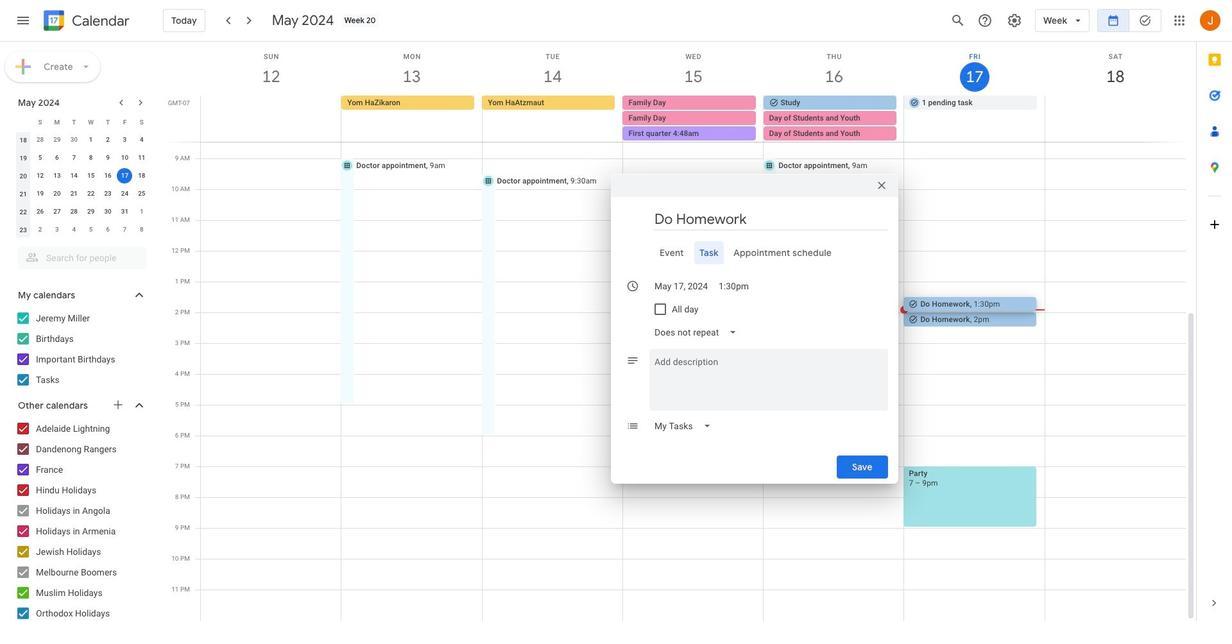 Task type: describe. For each thing, give the bounding box(es) containing it.
15 element
[[83, 168, 99, 184]]

friday, may 17, today element
[[905, 42, 1046, 96]]

27 element
[[49, 204, 65, 220]]

cell inside may 2024 grid
[[116, 167, 133, 185]]

24 element
[[117, 186, 133, 202]]

8 element
[[83, 150, 99, 166]]

june 8 element
[[134, 222, 149, 238]]

22 element
[[83, 186, 99, 202]]

11 element
[[134, 150, 149, 166]]

other calendars list
[[3, 419, 159, 622]]

10 element
[[117, 150, 133, 166]]

14 element
[[66, 168, 82, 184]]

Start date text field
[[655, 274, 709, 298]]

settings menu image
[[1007, 13, 1023, 28]]

row group inside may 2024 grid
[[15, 131, 150, 239]]

20 element
[[49, 186, 65, 202]]

13 element
[[49, 168, 65, 184]]

tuesday, may 14 element
[[483, 42, 623, 96]]

column header inside may 2024 grid
[[15, 113, 32, 131]]

monday, may 13 element
[[342, 42, 483, 96]]

april 29 element
[[49, 132, 65, 148]]

my calendars list
[[3, 308, 159, 390]]

7 element
[[66, 150, 82, 166]]

1 horizontal spatial tab list
[[1197, 42, 1233, 586]]

june 2 element
[[32, 222, 48, 238]]



Task type: vqa. For each thing, say whether or not it's contained in the screenshot.
My calendars list
yes



Task type: locate. For each thing, give the bounding box(es) containing it.
tab list
[[1197, 42, 1233, 586], [622, 241, 889, 264]]

21 element
[[66, 186, 82, 202]]

wednesday, may 15 element
[[623, 42, 764, 96]]

Start time text field
[[719, 274, 750, 298]]

june 5 element
[[83, 222, 99, 238]]

1 element
[[83, 132, 99, 148]]

16 element
[[100, 168, 116, 184]]

row
[[195, 96, 1197, 142], [15, 113, 150, 131], [15, 131, 150, 149], [15, 149, 150, 167], [15, 167, 150, 185], [15, 185, 150, 203], [15, 203, 150, 221], [15, 221, 150, 239]]

6 element
[[49, 150, 65, 166]]

heading inside the calendar "element"
[[69, 13, 130, 29]]

Add description text field
[[650, 354, 889, 400]]

thursday, may 16 element
[[764, 42, 905, 96]]

june 3 element
[[49, 222, 65, 238]]

23 element
[[100, 186, 116, 202]]

april 30 element
[[66, 132, 82, 148]]

30 element
[[100, 204, 116, 220]]

calendar element
[[41, 8, 130, 36]]

18 element
[[134, 168, 149, 184]]

0 horizontal spatial tab list
[[622, 241, 889, 264]]

grid
[[164, 42, 1197, 622]]

19 element
[[32, 186, 48, 202]]

row group
[[15, 131, 150, 239]]

None search field
[[0, 241, 159, 270]]

28 element
[[66, 204, 82, 220]]

column header
[[15, 113, 32, 131]]

sunday, may 12 element
[[201, 42, 342, 96]]

5 element
[[32, 150, 48, 166]]

31 element
[[117, 204, 133, 220]]

4 element
[[134, 132, 149, 148]]

None field
[[650, 317, 743, 348], [650, 411, 716, 441], [650, 317, 743, 348], [650, 411, 716, 441]]

29 element
[[83, 204, 99, 220]]

june 6 element
[[100, 222, 116, 238]]

17, today element
[[117, 168, 133, 184]]

add other calendars image
[[112, 399, 125, 412]]

Search for people text field
[[26, 247, 139, 270]]

12 element
[[32, 168, 48, 184]]

june 7 element
[[117, 222, 133, 238]]

april 28 element
[[32, 132, 48, 148]]

may 2024 grid
[[12, 113, 150, 239]]

Add title text field
[[655, 210, 889, 229]]

9 element
[[100, 150, 116, 166]]

26 element
[[32, 204, 48, 220]]

cell
[[201, 96, 342, 142], [623, 96, 764, 142], [764, 96, 904, 142], [1045, 96, 1186, 142], [116, 167, 133, 185]]

june 1 element
[[134, 204, 149, 220]]

3 element
[[117, 132, 133, 148]]

25 element
[[134, 186, 149, 202]]

june 4 element
[[66, 222, 82, 238]]

2 element
[[100, 132, 116, 148]]

main drawer image
[[15, 13, 31, 28]]

saturday, may 18 element
[[1046, 42, 1187, 96]]

heading
[[69, 13, 130, 29]]



